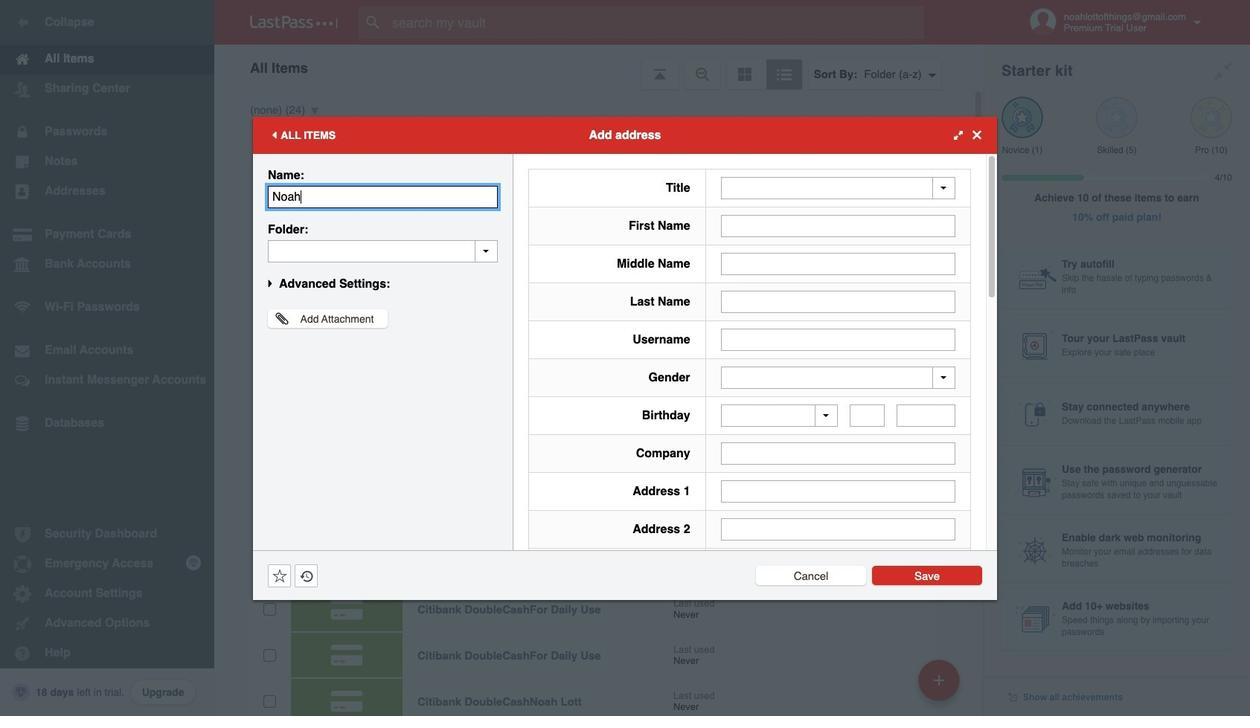 Task type: vqa. For each thing, say whether or not it's contained in the screenshot.
password field
no



Task type: locate. For each thing, give the bounding box(es) containing it.
None text field
[[721, 215, 956, 237], [268, 240, 498, 262], [721, 291, 956, 313], [897, 405, 956, 427], [721, 443, 956, 465], [721, 481, 956, 503], [721, 519, 956, 541], [721, 215, 956, 237], [268, 240, 498, 262], [721, 291, 956, 313], [897, 405, 956, 427], [721, 443, 956, 465], [721, 481, 956, 503], [721, 519, 956, 541]]

dialog
[[253, 116, 997, 717]]

main navigation navigation
[[0, 0, 214, 717]]

None text field
[[268, 186, 498, 208], [721, 253, 956, 275], [721, 329, 956, 351], [850, 405, 885, 427], [268, 186, 498, 208], [721, 253, 956, 275], [721, 329, 956, 351], [850, 405, 885, 427]]

search my vault text field
[[359, 6, 953, 39]]

new item navigation
[[913, 656, 969, 717]]

vault options navigation
[[214, 45, 984, 89]]



Task type: describe. For each thing, give the bounding box(es) containing it.
new item image
[[934, 675, 944, 686]]

lastpass image
[[250, 16, 338, 29]]

Search search field
[[359, 6, 953, 39]]



